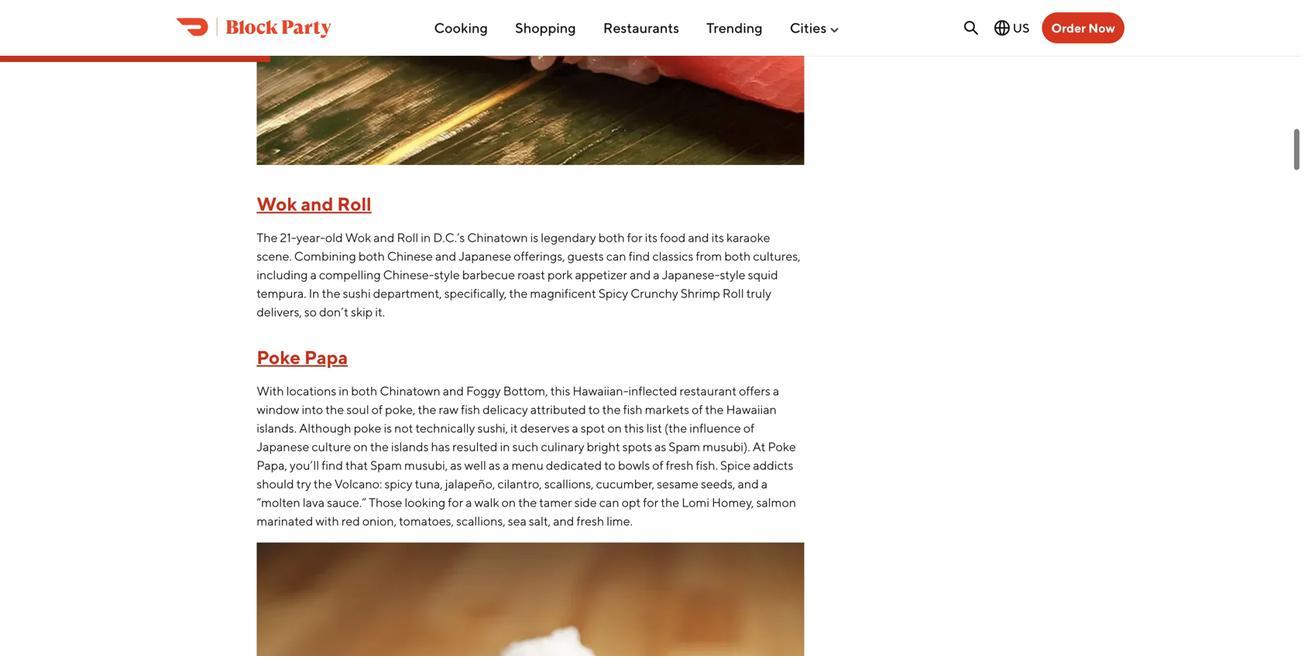 Task type: vqa. For each thing, say whether or not it's contained in the screenshot.
Milkflower
no



Task type: locate. For each thing, give the bounding box(es) containing it.
to up spot
[[589, 402, 600, 417]]

musubi,
[[404, 458, 448, 472]]

0 vertical spatial chinatown
[[467, 230, 528, 245]]

poke up with
[[257, 346, 301, 368]]

cultures,
[[753, 249, 801, 263]]

bright
[[587, 439, 620, 454]]

chinatown up poke,
[[380, 383, 441, 398]]

0 horizontal spatial find
[[322, 458, 343, 472]]

for down jalapeño,
[[448, 495, 463, 510]]

1 horizontal spatial chinatown
[[467, 230, 528, 245]]

spicy
[[385, 476, 413, 491]]

has
[[431, 439, 450, 454]]

truly
[[747, 286, 772, 300]]

1 horizontal spatial in
[[421, 230, 431, 245]]

1 vertical spatial japanese
[[257, 439, 309, 454]]

2 vertical spatial in
[[500, 439, 510, 454]]

1 vertical spatial is
[[384, 421, 392, 435]]

find inside with locations in both chinatown and foggy bottom, this hawaiian-inflected restaurant offers a window into the soul of poke, the raw fish delicacy attributed to the fish markets of the hawaiian islands. although poke is not technically sushi, it deserves a spot on this list (the influence of japanese culture on the islands has resulted in such culinary bright spots as spam musubi). at poke papa, you'll find that spam musubi, as well as a menu dedicated to bowls of fresh fish. spice addicts should try the volcano: spicy tuna, jalapeño, cilantro, scallions, cucumber, sesame seeds, and a "molten lava sauce." those looking for a walk on the tamer side can opt for the lomi homey, salmon marinated with red onion, tomatoes, scallions, sea salt, and fresh lime.
[[322, 458, 343, 472]]

1 horizontal spatial its
[[712, 230, 724, 245]]

raw
[[439, 402, 459, 417]]

a left walk
[[466, 495, 472, 510]]

restaurants
[[603, 19, 680, 36]]

order
[[1052, 21, 1086, 35]]

style
[[434, 267, 460, 282], [720, 267, 746, 282]]

roll up old on the left of the page
[[337, 193, 372, 215]]

of
[[372, 402, 383, 417], [692, 402, 703, 417], [744, 421, 755, 435], [653, 458, 664, 472]]

the up although
[[326, 402, 344, 417]]

on
[[608, 421, 622, 435], [354, 439, 368, 454], [502, 495, 516, 510]]

as right well
[[489, 458, 501, 472]]

0 vertical spatial scallions,
[[545, 476, 594, 491]]

it
[[511, 421, 518, 435]]

1 horizontal spatial spam
[[669, 439, 701, 454]]

poke papa - lomi homi image
[[257, 543, 805, 656]]

can inside the 21-year-old wok and roll in d.c.'s chinatown is legendary both for its food and its karaoke scene. combining both chinese and japanese offerings, guests can find classics from both cultures, including a compelling chinese-style barbecue roast pork appetizer and a japanese-style squid tempura. in the sushi department, specifically, the magnificent spicy crunchy shrimp roll truly delivers, so don't skip it.
[[607, 249, 627, 263]]

in up the soul
[[339, 383, 349, 398]]

you'll
[[290, 458, 319, 472]]

fresh up sesame
[[666, 458, 694, 472]]

such
[[513, 439, 539, 454]]

2 vertical spatial on
[[502, 495, 516, 510]]

globe line image
[[993, 19, 1012, 37]]

1 horizontal spatial on
[[502, 495, 516, 510]]

trending
[[707, 19, 763, 36]]

poke papa link
[[257, 346, 348, 368]]

2 style from the left
[[720, 267, 746, 282]]

1 horizontal spatial for
[[627, 230, 643, 245]]

chinatown up barbecue
[[467, 230, 528, 245]]

japanese down islands.
[[257, 439, 309, 454]]

delivers,
[[257, 304, 302, 319]]

1 horizontal spatial japanese
[[459, 249, 512, 263]]

1 vertical spatial scallions,
[[456, 513, 506, 528]]

karaoke
[[727, 230, 771, 245]]

papa,
[[257, 458, 287, 472]]

and up year-
[[301, 193, 334, 215]]

1 vertical spatial find
[[322, 458, 343, 472]]

should
[[257, 476, 294, 491]]

1 horizontal spatial poke
[[768, 439, 796, 454]]

1 vertical spatial can
[[600, 495, 620, 510]]

1 vertical spatial spam
[[370, 458, 402, 472]]

tomatoes,
[[399, 513, 454, 528]]

0 vertical spatial in
[[421, 230, 431, 245]]

0 vertical spatial is
[[530, 230, 539, 245]]

find down culture at left bottom
[[322, 458, 343, 472]]

tamer
[[539, 495, 572, 510]]

0 vertical spatial fresh
[[666, 458, 694, 472]]

specifically,
[[445, 286, 507, 300]]

and up raw
[[443, 383, 464, 398]]

well
[[465, 458, 486, 472]]

1 fish from the left
[[461, 402, 480, 417]]

so
[[304, 304, 317, 319]]

style up 'specifically,'
[[434, 267, 460, 282]]

to down 'bright'
[[604, 458, 616, 472]]

can up appetizer
[[607, 249, 627, 263]]

poke
[[257, 346, 301, 368], [768, 439, 796, 454]]

wok and roll link
[[257, 193, 372, 215]]

both up the soul
[[351, 383, 378, 398]]

1 vertical spatial fresh
[[577, 513, 604, 528]]

0 horizontal spatial as
[[450, 458, 462, 472]]

1 vertical spatial to
[[604, 458, 616, 472]]

2 vertical spatial roll
[[723, 286, 744, 300]]

wok up the
[[257, 193, 297, 215]]

crunchy
[[631, 286, 679, 300]]

0 vertical spatial to
[[589, 402, 600, 417]]

find inside the 21-year-old wok and roll in d.c.'s chinatown is legendary both for its food and its karaoke scene. combining both chinese and japanese offerings, guests can find classics from both cultures, including a compelling chinese-style barbecue roast pork appetizer and a japanese-style squid tempura. in the sushi department, specifically, the magnificent spicy crunchy shrimp roll truly delivers, so don't skip it.
[[629, 249, 650, 263]]

scallions, down walk
[[456, 513, 506, 528]]

0 horizontal spatial on
[[354, 439, 368, 454]]

0 horizontal spatial style
[[434, 267, 460, 282]]

deserves
[[520, 421, 570, 435]]

0 vertical spatial roll
[[337, 193, 372, 215]]

on up 'bright'
[[608, 421, 622, 435]]

0 vertical spatial on
[[608, 421, 622, 435]]

0 vertical spatial can
[[607, 249, 627, 263]]

0 horizontal spatial chinatown
[[380, 383, 441, 398]]

salt,
[[529, 513, 551, 528]]

is inside the 21-year-old wok and roll in d.c.'s chinatown is legendary both for its food and its karaoke scene. combining both chinese and japanese offerings, guests can find classics from both cultures, including a compelling chinese-style barbecue roast pork appetizer and a japanese-style squid tempura. in the sushi department, specifically, the magnificent spicy crunchy shrimp roll truly delivers, so don't skip it.
[[530, 230, 539, 245]]

a left spot
[[572, 421, 579, 435]]

1 horizontal spatial to
[[604, 458, 616, 472]]

including
[[257, 267, 308, 282]]

both inside with locations in both chinatown and foggy bottom, this hawaiian-inflected restaurant offers a window into the soul of poke, the raw fish delicacy attributed to the fish markets of the hawaiian islands. although poke is not technically sushi, it deserves a spot on this list (the influence of japanese culture on the islands has resulted in such culinary bright spots as spam musubi). at poke papa, you'll find that spam musubi, as well as a menu dedicated to bowls of fresh fish. spice addicts should try the volcano: spicy tuna, jalapeño, cilantro, scallions, cucumber, sesame seeds, and a "molten lava sauce." those looking for a walk on the tamer side can opt for the lomi homey, salmon marinated with red onion, tomatoes, scallions, sea salt, and fresh lime.
[[351, 383, 378, 398]]

don't
[[319, 304, 349, 319]]

shopping link
[[515, 13, 576, 42]]

0 vertical spatial this
[[551, 383, 571, 398]]

2 horizontal spatial as
[[655, 439, 667, 454]]

1 horizontal spatial is
[[530, 230, 539, 245]]

poke inside with locations in both chinatown and foggy bottom, this hawaiian-inflected restaurant offers a window into the soul of poke, the raw fish delicacy attributed to the fish markets of the hawaiian islands. although poke is not technically sushi, it deserves a spot on this list (the influence of japanese culture on the islands has resulted in such culinary bright spots as spam musubi). at poke papa, you'll find that spam musubi, as well as a menu dedicated to bowls of fresh fish. spice addicts should try the volcano: spicy tuna, jalapeño, cilantro, scallions, cucumber, sesame seeds, and a "molten lava sauce." those looking for a walk on the tamer side can opt for the lomi homey, salmon marinated with red onion, tomatoes, scallions, sea salt, and fresh lime.
[[768, 439, 796, 454]]

1 vertical spatial roll
[[397, 230, 419, 245]]

1 horizontal spatial fish
[[623, 402, 643, 417]]

as down list
[[655, 439, 667, 454]]

poke up addicts
[[768, 439, 796, 454]]

wok right old on the left of the page
[[345, 230, 371, 245]]

of down the hawaiian
[[744, 421, 755, 435]]

onion,
[[363, 513, 397, 528]]

spam up spicy
[[370, 458, 402, 472]]

1 vertical spatial in
[[339, 383, 349, 398]]

the down 'cilantro,' on the left bottom of page
[[519, 495, 537, 510]]

2 horizontal spatial roll
[[723, 286, 744, 300]]

the up influence
[[706, 402, 724, 417]]

0 horizontal spatial its
[[645, 230, 658, 245]]

1 style from the left
[[434, 267, 460, 282]]

can inside with locations in both chinatown and foggy bottom, this hawaiian-inflected restaurant offers a window into the soul of poke, the raw fish delicacy attributed to the fish markets of the hawaiian islands. although poke is not technically sushi, it deserves a spot on this list (the influence of japanese culture on the islands has resulted in such culinary bright spots as spam musubi). at poke papa, you'll find that spam musubi, as well as a menu dedicated to bowls of fresh fish. spice addicts should try the volcano: spicy tuna, jalapeño, cilantro, scallions, cucumber, sesame seeds, and a "molten lava sauce." those looking for a walk on the tamer side can opt for the lomi homey, salmon marinated with red onion, tomatoes, scallions, sea salt, and fresh lime.
[[600, 495, 620, 510]]

0 vertical spatial poke
[[257, 346, 301, 368]]

1 horizontal spatial this
[[624, 421, 644, 435]]

offers
[[739, 383, 771, 398]]

chinese
[[387, 249, 433, 263]]

and up crunchy
[[630, 267, 651, 282]]

inflected
[[629, 383, 678, 398]]

year-
[[296, 230, 325, 245]]

compelling
[[319, 267, 381, 282]]

0 horizontal spatial fish
[[461, 402, 480, 417]]

style down from
[[720, 267, 746, 282]]

both
[[599, 230, 625, 245], [359, 249, 385, 263], [725, 249, 751, 263], [351, 383, 378, 398]]

on up sea
[[502, 495, 516, 510]]

can
[[607, 249, 627, 263], [600, 495, 620, 510]]

walk
[[475, 495, 499, 510]]

shopping
[[515, 19, 576, 36]]

1 horizontal spatial find
[[629, 249, 650, 263]]

for left food
[[627, 230, 643, 245]]

a down addicts
[[761, 476, 768, 491]]

from
[[696, 249, 722, 263]]

japanese up barbecue
[[459, 249, 512, 263]]

0 vertical spatial wok
[[257, 193, 297, 215]]

guests
[[568, 249, 604, 263]]

foggy
[[466, 383, 501, 398]]

this up spots in the bottom of the page
[[624, 421, 644, 435]]

in left such
[[500, 439, 510, 454]]

culinary
[[541, 439, 585, 454]]

spam down (the
[[669, 439, 701, 454]]

poke
[[354, 421, 382, 435]]

japanese inside the 21-year-old wok and roll in d.c.'s chinatown is legendary both for its food and its karaoke scene. combining both chinese and japanese offerings, guests can find classics from both cultures, including a compelling chinese-style barbecue roast pork appetizer and a japanese-style squid tempura. in the sushi department, specifically, the magnificent spicy crunchy shrimp roll truly delivers, so don't skip it.
[[459, 249, 512, 263]]

the down roast
[[509, 286, 528, 300]]

old
[[325, 230, 343, 245]]

fresh down side on the left of page
[[577, 513, 604, 528]]

wok and roll
[[257, 193, 372, 215]]

0 horizontal spatial spam
[[370, 458, 402, 472]]

for inside the 21-year-old wok and roll in d.c.'s chinatown is legendary both for its food and its karaoke scene. combining both chinese and japanese offerings, guests can find classics from both cultures, including a compelling chinese-style barbecue roast pork appetizer and a japanese-style squid tempura. in the sushi department, specifically, the magnificent spicy crunchy shrimp roll truly delivers, so don't skip it.
[[627, 230, 643, 245]]

for right opt
[[643, 495, 659, 510]]

its left food
[[645, 230, 658, 245]]

as left well
[[450, 458, 462, 472]]

the
[[322, 286, 341, 300], [509, 286, 528, 300], [326, 402, 344, 417], [418, 402, 437, 417], [602, 402, 621, 417], [706, 402, 724, 417], [370, 439, 389, 454], [314, 476, 332, 491], [519, 495, 537, 510], [661, 495, 680, 510]]

2 horizontal spatial in
[[500, 439, 510, 454]]

0 horizontal spatial japanese
[[257, 439, 309, 454]]

is left "not"
[[384, 421, 392, 435]]

salmon
[[757, 495, 797, 510]]

1 horizontal spatial style
[[720, 267, 746, 282]]

is up offerings,
[[530, 230, 539, 245]]

0 vertical spatial japanese
[[459, 249, 512, 263]]

0 horizontal spatial this
[[551, 383, 571, 398]]

in left d.c.'s
[[421, 230, 431, 245]]

with
[[316, 513, 339, 528]]

both up guests
[[599, 230, 625, 245]]

on up that
[[354, 439, 368, 454]]

this up attributed
[[551, 383, 571, 398]]

technically
[[416, 421, 475, 435]]

as
[[655, 439, 667, 454], [450, 458, 462, 472], [489, 458, 501, 472]]

islands
[[391, 439, 429, 454]]

volcano:
[[335, 476, 382, 491]]

(the
[[665, 421, 687, 435]]

roll left truly
[[723, 286, 744, 300]]

its up from
[[712, 230, 724, 245]]

0 horizontal spatial in
[[339, 383, 349, 398]]

1 horizontal spatial wok
[[345, 230, 371, 245]]

cooking link
[[434, 13, 488, 42]]

0 horizontal spatial fresh
[[577, 513, 604, 528]]

roll up chinese
[[397, 230, 419, 245]]

papa
[[304, 346, 348, 368]]

0 vertical spatial find
[[629, 249, 650, 263]]

is inside with locations in both chinatown and foggy bottom, this hawaiian-inflected restaurant offers a window into the soul of poke, the raw fish delicacy attributed to the fish markets of the hawaiian islands. although poke is not technically sushi, it deserves a spot on this list (the influence of japanese culture on the islands has resulted in such culinary bright spots as spam musubi). at poke papa, you'll find that spam musubi, as well as a menu dedicated to bowls of fresh fish. spice addicts should try the volcano: spicy tuna, jalapeño, cilantro, scallions, cucumber, sesame seeds, and a "molten lava sauce." those looking for a walk on the tamer side can opt for the lomi homey, salmon marinated with red onion, tomatoes, scallions, sea salt, and fresh lime.
[[384, 421, 392, 435]]

a right the offers
[[773, 383, 780, 398]]

find
[[629, 249, 650, 263], [322, 458, 343, 472]]

homey,
[[712, 495, 754, 510]]

1 horizontal spatial roll
[[397, 230, 419, 245]]

1 vertical spatial wok
[[345, 230, 371, 245]]

"molten
[[257, 495, 300, 510]]

find left the classics
[[629, 249, 650, 263]]

1 vertical spatial poke
[[768, 439, 796, 454]]

0 horizontal spatial scallions,
[[456, 513, 506, 528]]

hawaiian
[[726, 402, 777, 417]]

addicts
[[753, 458, 794, 472]]

roll
[[337, 193, 372, 215], [397, 230, 419, 245], [723, 286, 744, 300]]

scallions, down dedicated
[[545, 476, 594, 491]]

influence
[[690, 421, 741, 435]]

0 horizontal spatial is
[[384, 421, 392, 435]]

fish right raw
[[461, 402, 480, 417]]

can up lime.
[[600, 495, 620, 510]]

cooking
[[434, 19, 488, 36]]

1 vertical spatial chinatown
[[380, 383, 441, 398]]

fish down inflected
[[623, 402, 643, 417]]



Task type: describe. For each thing, give the bounding box(es) containing it.
that
[[346, 458, 368, 472]]

pork
[[548, 267, 573, 282]]

the right 'in' at the top left of the page
[[322, 286, 341, 300]]

d.c.'s
[[433, 230, 465, 245]]

and down d.c.'s
[[435, 249, 456, 263]]

combining
[[294, 249, 356, 263]]

attributed
[[531, 402, 586, 417]]

1 horizontal spatial fresh
[[666, 458, 694, 472]]

bowls
[[618, 458, 650, 472]]

1 horizontal spatial scallions,
[[545, 476, 594, 491]]

2 fish from the left
[[623, 402, 643, 417]]

and up from
[[688, 230, 709, 245]]

sea
[[508, 513, 527, 528]]

and down tamer
[[553, 513, 574, 528]]

roast
[[518, 267, 545, 282]]

both up compelling
[[359, 249, 385, 263]]

magnificent
[[530, 286, 596, 300]]

0 horizontal spatial poke
[[257, 346, 301, 368]]

poke,
[[385, 402, 416, 417]]

doordash blog image
[[177, 18, 332, 38]]

both down karaoke
[[725, 249, 751, 263]]

in inside the 21-year-old wok and roll in d.c.'s chinatown is legendary both for its food and its karaoke scene. combining both chinese and japanese offerings, guests can find classics from both cultures, including a compelling chinese-style barbecue roast pork appetizer and a japanese-style squid tempura. in the sushi department, specifically, the magnificent spicy crunchy shrimp roll truly delivers, so don't skip it.
[[421, 230, 431, 245]]

culture
[[312, 439, 351, 454]]

department,
[[373, 286, 442, 300]]

with locations in both chinatown and foggy bottom, this hawaiian-inflected restaurant offers a window into the soul of poke, the raw fish delicacy attributed to the fish markets of the hawaiian islands. although poke is not technically sushi, it deserves a spot on this list (the influence of japanese culture on the islands has resulted in such culinary bright spots as spam musubi). at poke papa, you'll find that spam musubi, as well as a menu dedicated to bowls of fresh fish. spice addicts should try the volcano: spicy tuna, jalapeño, cilantro, scallions, cucumber, sesame seeds, and a "molten lava sauce." those looking for a walk on the tamer side can opt for the lomi homey, salmon marinated with red onion, tomatoes, scallions, sea salt, and fresh lime.
[[257, 383, 797, 528]]

lava
[[303, 495, 325, 510]]

restaurants link
[[603, 13, 680, 42]]

order now
[[1052, 21, 1116, 35]]

1 vertical spatial this
[[624, 421, 644, 435]]

in
[[309, 286, 320, 300]]

menu
[[512, 458, 544, 472]]

us
[[1013, 21, 1030, 35]]

spot
[[581, 421, 605, 435]]

of right the soul
[[372, 402, 383, 417]]

markets
[[645, 402, 690, 417]]

musubi).
[[703, 439, 751, 454]]

0 horizontal spatial wok
[[257, 193, 297, 215]]

squid
[[748, 267, 778, 282]]

order now link
[[1042, 12, 1125, 43]]

1 horizontal spatial as
[[489, 458, 501, 472]]

2 horizontal spatial for
[[643, 495, 659, 510]]

spice
[[721, 458, 751, 472]]

dedicated
[[546, 458, 602, 472]]

red
[[342, 513, 360, 528]]

cities link
[[790, 13, 841, 42]]

the down sesame
[[661, 495, 680, 510]]

poke papa
[[257, 346, 348, 368]]

try
[[296, 476, 311, 491]]

and down spice at the bottom right of page
[[738, 476, 759, 491]]

bottom,
[[503, 383, 548, 398]]

legendary
[[541, 230, 596, 245]]

resulted
[[453, 439, 498, 454]]

barbecue
[[462, 267, 515, 282]]

food
[[660, 230, 686, 245]]

into
[[302, 402, 323, 417]]

sushiko - chuutoro image
[[257, 0, 805, 165]]

hawaiian-
[[573, 383, 629, 398]]

chinese-
[[383, 267, 434, 282]]

chinatown inside the 21-year-old wok and roll in d.c.'s chinatown is legendary both for its food and its karaoke scene. combining both chinese and japanese offerings, guests can find classics from both cultures, including a compelling chinese-style barbecue roast pork appetizer and a japanese-style squid tempura. in the sushi department, specifically, the magnificent spicy crunchy shrimp roll truly delivers, so don't skip it.
[[467, 230, 528, 245]]

it.
[[375, 304, 385, 319]]

those
[[369, 495, 402, 510]]

list
[[647, 421, 662, 435]]

spicy
[[599, 286, 628, 300]]

looking
[[405, 495, 446, 510]]

although
[[299, 421, 351, 435]]

side
[[575, 495, 597, 510]]

of down restaurant
[[692, 402, 703, 417]]

the 21-year-old wok and roll in d.c.'s chinatown is legendary both for its food and its karaoke scene. combining both chinese and japanese offerings, guests can find classics from both cultures, including a compelling chinese-style barbecue roast pork appetizer and a japanese-style squid tempura. in the sushi department, specifically, the magnificent spicy crunchy shrimp roll truly delivers, so don't skip it.
[[257, 230, 801, 319]]

lime.
[[607, 513, 633, 528]]

the
[[257, 230, 278, 245]]

a left menu
[[503, 458, 509, 472]]

jalapeño,
[[445, 476, 495, 491]]

sauce."
[[327, 495, 367, 510]]

japanese inside with locations in both chinatown and foggy bottom, this hawaiian-inflected restaurant offers a window into the soul of poke, the raw fish delicacy attributed to the fish markets of the hawaiian islands. although poke is not technically sushi, it deserves a spot on this list (the influence of japanese culture on the islands has resulted in such culinary bright spots as spam musubi). at poke papa, you'll find that spam musubi, as well as a menu dedicated to bowls of fresh fish. spice addicts should try the volcano: spicy tuna, jalapeño, cilantro, scallions, cucumber, sesame seeds, and a "molten lava sauce." those looking for a walk on the tamer side can opt for the lomi homey, salmon marinated with red onion, tomatoes, scallions, sea salt, and fresh lime.
[[257, 439, 309, 454]]

spots
[[623, 439, 652, 454]]

21-
[[280, 230, 297, 245]]

restaurant
[[680, 383, 737, 398]]

lomi
[[682, 495, 710, 510]]

cucumber,
[[596, 476, 655, 491]]

of right bowls
[[653, 458, 664, 472]]

0 horizontal spatial to
[[589, 402, 600, 417]]

trending link
[[707, 13, 763, 42]]

0 horizontal spatial for
[[448, 495, 463, 510]]

classics
[[653, 249, 694, 263]]

0 horizontal spatial roll
[[337, 193, 372, 215]]

1 vertical spatial on
[[354, 439, 368, 454]]

fish.
[[696, 458, 718, 472]]

skip
[[351, 304, 373, 319]]

a up crunchy
[[653, 267, 660, 282]]

wok inside the 21-year-old wok and roll in d.c.'s chinatown is legendary both for its food and its karaoke scene. combining both chinese and japanese offerings, guests can find classics from both cultures, including a compelling chinese-style barbecue roast pork appetizer and a japanese-style squid tempura. in the sushi department, specifically, the magnificent spicy crunchy shrimp roll truly delivers, so don't skip it.
[[345, 230, 371, 245]]

delicacy
[[483, 402, 528, 417]]

and up chinese
[[374, 230, 395, 245]]

the down poke
[[370, 439, 389, 454]]

japanese-
[[662, 267, 720, 282]]

marinated
[[257, 513, 313, 528]]

cities
[[790, 19, 827, 36]]

a up 'in' at the top left of the page
[[310, 267, 317, 282]]

the right try
[[314, 476, 332, 491]]

appetizer
[[575, 267, 628, 282]]

2 its from the left
[[712, 230, 724, 245]]

0 vertical spatial spam
[[669, 439, 701, 454]]

1 its from the left
[[645, 230, 658, 245]]

2 horizontal spatial on
[[608, 421, 622, 435]]

scene.
[[257, 249, 292, 263]]

the left raw
[[418, 402, 437, 417]]

islands.
[[257, 421, 297, 435]]

now
[[1089, 21, 1116, 35]]

the down hawaiian-
[[602, 402, 621, 417]]

chinatown inside with locations in both chinatown and foggy bottom, this hawaiian-inflected restaurant offers a window into the soul of poke, the raw fish delicacy attributed to the fish markets of the hawaiian islands. although poke is not technically sushi, it deserves a spot on this list (the influence of japanese culture on the islands has resulted in such culinary bright spots as spam musubi). at poke papa, you'll find that spam musubi, as well as a menu dedicated to bowls of fresh fish. spice addicts should try the volcano: spicy tuna, jalapeño, cilantro, scallions, cucumber, sesame seeds, and a "molten lava sauce." those looking for a walk on the tamer side can opt for the lomi homey, salmon marinated with red onion, tomatoes, scallions, sea salt, and fresh lime.
[[380, 383, 441, 398]]

shrimp
[[681, 286, 720, 300]]



